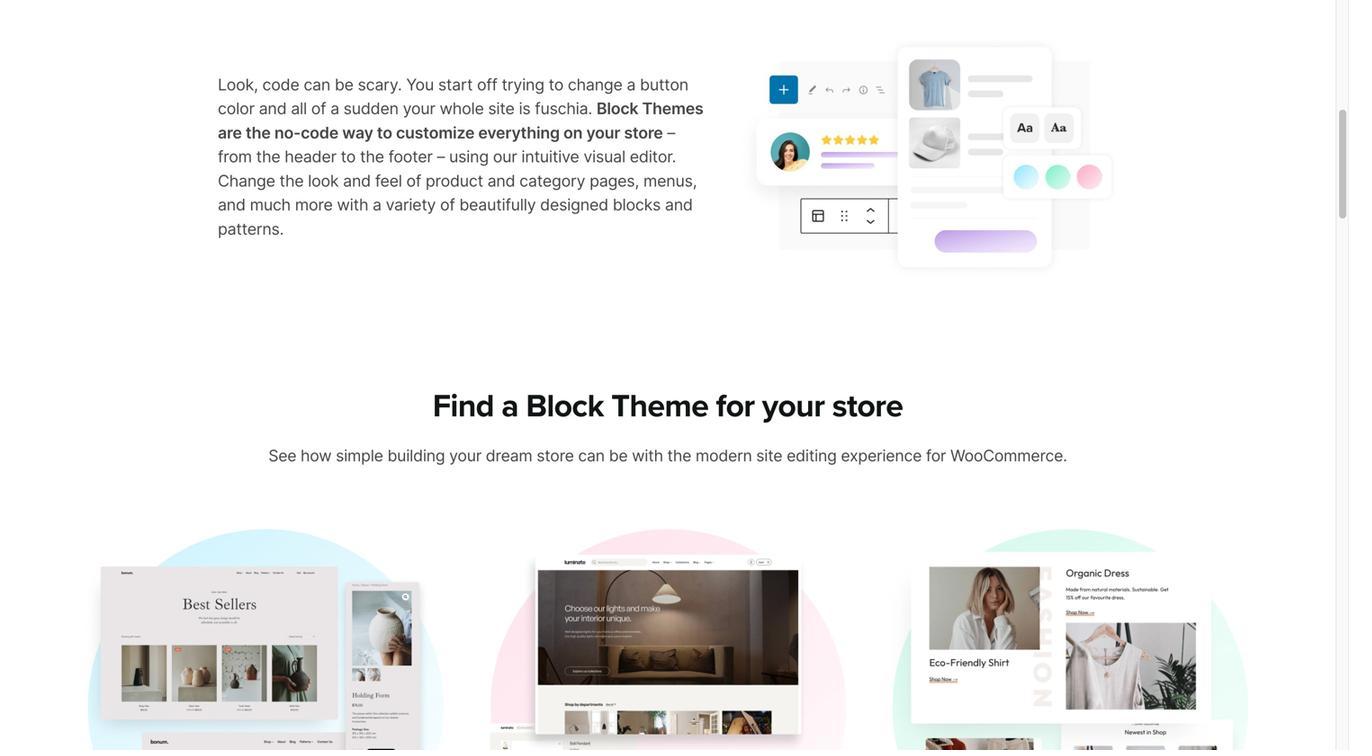 Task type: vqa. For each thing, say whether or not it's contained in the screenshot.
option
no



Task type: locate. For each thing, give the bounding box(es) containing it.
2 vertical spatial to
[[341, 147, 356, 167]]

0 vertical spatial block
[[597, 99, 638, 119]]

a left button
[[627, 75, 636, 94]]

of up variety
[[406, 171, 421, 191]]

look, code can be scary. you start off trying to change a button color and all of a sudden your whole site is fuschia.
[[218, 75, 688, 119]]

1 horizontal spatial of
[[406, 171, 421, 191]]

1 horizontal spatial code
[[301, 123, 338, 143]]

1 horizontal spatial with
[[632, 446, 663, 466]]

and inside look, code can be scary. you start off trying to change a button color and all of a sudden your whole site is fuschia.
[[259, 99, 287, 119]]

– down customize
[[437, 147, 445, 167]]

store
[[624, 123, 663, 143], [832, 387, 903, 425], [537, 446, 574, 466]]

site left is
[[488, 99, 515, 119]]

pages,
[[590, 171, 639, 191]]

variety
[[386, 195, 436, 215]]

off
[[477, 75, 497, 94]]

and down menus,
[[665, 195, 693, 215]]

1 vertical spatial to
[[377, 123, 392, 143]]

2 vertical spatial store
[[537, 446, 574, 466]]

1 vertical spatial site
[[756, 446, 782, 466]]

0 horizontal spatial of
[[311, 99, 326, 119]]

2 horizontal spatial of
[[440, 195, 455, 215]]

be
[[335, 75, 354, 94], [609, 446, 628, 466]]

of
[[311, 99, 326, 119], [406, 171, 421, 191], [440, 195, 455, 215]]

the right the are
[[246, 123, 271, 143]]

1 vertical spatial for
[[926, 446, 946, 466]]

code
[[262, 75, 299, 94], [301, 123, 338, 143]]

1 vertical spatial can
[[578, 446, 605, 466]]

woocommerce.
[[950, 446, 1067, 466]]

2 horizontal spatial to
[[549, 75, 564, 94]]

site
[[488, 99, 515, 119], [756, 446, 782, 466]]

0 vertical spatial with
[[337, 195, 368, 215]]

0 vertical spatial site
[[488, 99, 515, 119]]

footer
[[388, 147, 433, 167]]

can up all
[[304, 75, 330, 94]]

color
[[218, 99, 255, 119]]

with inside – from the header to the footer – using our intuitive visual editor. change the look and feel of product and category pages, menus, and much more with a variety of beautifully designed blocks and patterns.
[[337, 195, 368, 215]]

with down "theme"
[[632, 446, 663, 466]]

site left "editing"
[[756, 446, 782, 466]]

1 vertical spatial block
[[526, 387, 604, 425]]

your
[[403, 99, 435, 119], [586, 123, 620, 143], [762, 387, 825, 425], [449, 446, 482, 466]]

– from the header to the footer – using our intuitive visual editor. change the look and feel of product and category pages, menus, and much more with a variety of beautifully designed blocks and patterns.
[[218, 123, 697, 239]]

code up header
[[301, 123, 338, 143]]

your up visual
[[586, 123, 620, 143]]

0 horizontal spatial store
[[537, 446, 574, 466]]

feel
[[375, 171, 402, 191]]

code inside "block themes are the no-code way to customize everything on your store"
[[301, 123, 338, 143]]

block
[[597, 99, 638, 119], [526, 387, 604, 425]]

0 horizontal spatial site
[[488, 99, 515, 119]]

and left all
[[259, 99, 287, 119]]

of inside look, code can be scary. you start off trying to change a button color and all of a sudden your whole site is fuschia.
[[311, 99, 326, 119]]

0 vertical spatial of
[[311, 99, 326, 119]]

0 vertical spatial to
[[549, 75, 564, 94]]

0 vertical spatial –
[[667, 123, 675, 143]]

for right experience
[[926, 446, 946, 466]]

header
[[285, 147, 337, 167]]

can right the dream on the left
[[578, 446, 605, 466]]

0 vertical spatial store
[[624, 123, 663, 143]]

theme
[[611, 387, 708, 425]]

0 vertical spatial code
[[262, 75, 299, 94]]

your down you on the left top
[[403, 99, 435, 119]]

1 vertical spatial store
[[832, 387, 903, 425]]

dream
[[486, 446, 532, 466]]

beautifully
[[459, 195, 536, 215]]

much
[[250, 195, 291, 215]]

way
[[342, 123, 373, 143]]

customize
[[396, 123, 474, 143]]

code inside look, code can be scary. you start off trying to change a button color and all of a sudden your whole site is fuschia.
[[262, 75, 299, 94]]

find
[[433, 387, 494, 425]]

to up fuschia.
[[549, 75, 564, 94]]

you
[[406, 75, 434, 94]]

of down product
[[440, 195, 455, 215]]

a down feel
[[373, 195, 381, 215]]

all
[[291, 99, 307, 119]]

for up modern
[[716, 387, 755, 425]]

change
[[218, 171, 275, 191]]

1 vertical spatial –
[[437, 147, 445, 167]]

the down no-
[[256, 147, 280, 167]]

to down way
[[341, 147, 356, 167]]

0 horizontal spatial code
[[262, 75, 299, 94]]

modern
[[696, 446, 752, 466]]

1 horizontal spatial store
[[624, 123, 663, 143]]

0 horizontal spatial with
[[337, 195, 368, 215]]

–
[[667, 123, 675, 143], [437, 147, 445, 167]]

editor.
[[630, 147, 676, 167]]

store up editor.
[[624, 123, 663, 143]]

product
[[426, 171, 483, 191]]

1 horizontal spatial –
[[667, 123, 675, 143]]

1 vertical spatial be
[[609, 446, 628, 466]]

with
[[337, 195, 368, 215], [632, 446, 663, 466]]

0 vertical spatial can
[[304, 75, 330, 94]]

1 horizontal spatial can
[[578, 446, 605, 466]]

be down "theme"
[[609, 446, 628, 466]]

is
[[519, 99, 531, 119]]

blocks
[[613, 195, 661, 215]]

1 vertical spatial code
[[301, 123, 338, 143]]

0 horizontal spatial be
[[335, 75, 354, 94]]

to right way
[[377, 123, 392, 143]]

0 vertical spatial be
[[335, 75, 354, 94]]

and left feel
[[343, 171, 371, 191]]

1 horizontal spatial to
[[377, 123, 392, 143]]

and down change
[[218, 195, 246, 215]]

to
[[549, 75, 564, 94], [377, 123, 392, 143], [341, 147, 356, 167]]

block up the dream on the left
[[526, 387, 604, 425]]

2 horizontal spatial store
[[832, 387, 903, 425]]

1 vertical spatial of
[[406, 171, 421, 191]]

the
[[246, 123, 271, 143], [256, 147, 280, 167], [360, 147, 384, 167], [279, 171, 304, 191], [667, 446, 691, 466]]

and
[[259, 99, 287, 119], [343, 171, 371, 191], [487, 171, 515, 191], [218, 195, 246, 215], [665, 195, 693, 215]]

– down themes
[[667, 123, 675, 143]]

to inside – from the header to the footer – using our intuitive visual editor. change the look and feel of product and category pages, menus, and much more with a variety of beautifully designed blocks and patterns.
[[341, 147, 356, 167]]

with down 'look'
[[337, 195, 368, 215]]

a
[[627, 75, 636, 94], [330, 99, 339, 119], [373, 195, 381, 215], [502, 387, 518, 425]]

site inside look, code can be scary. you start off trying to change a button color and all of a sudden your whole site is fuschia.
[[488, 99, 515, 119]]

no-
[[274, 123, 301, 143]]

0 horizontal spatial can
[[304, 75, 330, 94]]

store right the dream on the left
[[537, 446, 574, 466]]

0 horizontal spatial for
[[716, 387, 755, 425]]

for
[[716, 387, 755, 425], [926, 446, 946, 466]]

scary.
[[358, 75, 402, 94]]

everything
[[478, 123, 560, 143]]

code up all
[[262, 75, 299, 94]]

block inside "block themes are the no-code way to customize everything on your store"
[[597, 99, 638, 119]]

store up experience
[[832, 387, 903, 425]]

of right all
[[311, 99, 326, 119]]

be left scary.
[[335, 75, 354, 94]]

block down change
[[597, 99, 638, 119]]

button
[[640, 75, 688, 94]]

0 horizontal spatial to
[[341, 147, 356, 167]]

menus,
[[643, 171, 697, 191]]

can
[[304, 75, 330, 94], [578, 446, 605, 466]]



Task type: describe. For each thing, give the bounding box(es) containing it.
on
[[563, 123, 583, 143]]

your inside "block themes are the no-code way to customize everything on your store"
[[586, 123, 620, 143]]

see
[[268, 446, 296, 466]]

building
[[387, 446, 445, 466]]

store for see how simple building your dream store can be with the modern site editing experience for woocommerce.
[[537, 446, 574, 466]]

using
[[449, 147, 489, 167]]

simple
[[336, 446, 383, 466]]

your inside look, code can be scary. you start off trying to change a button color and all of a sudden your whole site is fuschia.
[[403, 99, 435, 119]]

intuitive
[[521, 147, 579, 167]]

1 horizontal spatial for
[[926, 446, 946, 466]]

0 horizontal spatial –
[[437, 147, 445, 167]]

look
[[308, 171, 339, 191]]

can inside look, code can be scary. you start off trying to change a button color and all of a sudden your whole site is fuschia.
[[304, 75, 330, 94]]

whole
[[440, 99, 484, 119]]

trying
[[502, 75, 544, 94]]

how
[[301, 446, 332, 466]]

to inside look, code can be scary. you start off trying to change a button color and all of a sudden your whole site is fuschia.
[[549, 75, 564, 94]]

to inside "block themes are the no-code way to customize everything on your store"
[[377, 123, 392, 143]]

a right 'find'
[[502, 387, 518, 425]]

a inside – from the header to the footer – using our intuitive visual editor. change the look and feel of product and category pages, menus, and much more with a variety of beautifully designed blocks and patterns.
[[373, 195, 381, 215]]

your left the dream on the left
[[449, 446, 482, 466]]

change
[[568, 75, 623, 94]]

themes
[[642, 99, 703, 119]]

our
[[493, 147, 517, 167]]

visual
[[584, 147, 626, 167]]

editing
[[787, 446, 837, 466]]

1 horizontal spatial be
[[609, 446, 628, 466]]

2 vertical spatial of
[[440, 195, 455, 215]]

from
[[218, 147, 252, 167]]

sudden
[[344, 99, 399, 119]]

0 vertical spatial for
[[716, 387, 755, 425]]

store inside "block themes are the no-code way to customize everything on your store"
[[624, 123, 663, 143]]

the left modern
[[667, 446, 691, 466]]

be inside look, code can be scary. you start off trying to change a button color and all of a sudden your whole site is fuschia.
[[335, 75, 354, 94]]

start
[[438, 75, 473, 94]]

1 vertical spatial with
[[632, 446, 663, 466]]

are
[[218, 123, 242, 143]]

the inside "block themes are the no-code way to customize everything on your store"
[[246, 123, 271, 143]]

store for find a block theme for your store
[[832, 387, 903, 425]]

more
[[295, 195, 333, 215]]

patterns.
[[218, 219, 284, 239]]

look,
[[218, 75, 258, 94]]

fuschia.
[[535, 99, 592, 119]]

and up beautifully
[[487, 171, 515, 191]]

experience
[[841, 446, 922, 466]]

1 horizontal spatial site
[[756, 446, 782, 466]]

see how simple building your dream store can be with the modern site editing experience for woocommerce.
[[268, 446, 1067, 466]]

the down way
[[360, 147, 384, 167]]

your up "editing"
[[762, 387, 825, 425]]

category
[[519, 171, 585, 191]]

block themes are the no-code way to customize everything on your store
[[218, 99, 703, 143]]

a right all
[[330, 99, 339, 119]]

designed
[[540, 195, 608, 215]]

find a block theme for your store
[[433, 387, 903, 425]]

the down header
[[279, 171, 304, 191]]



